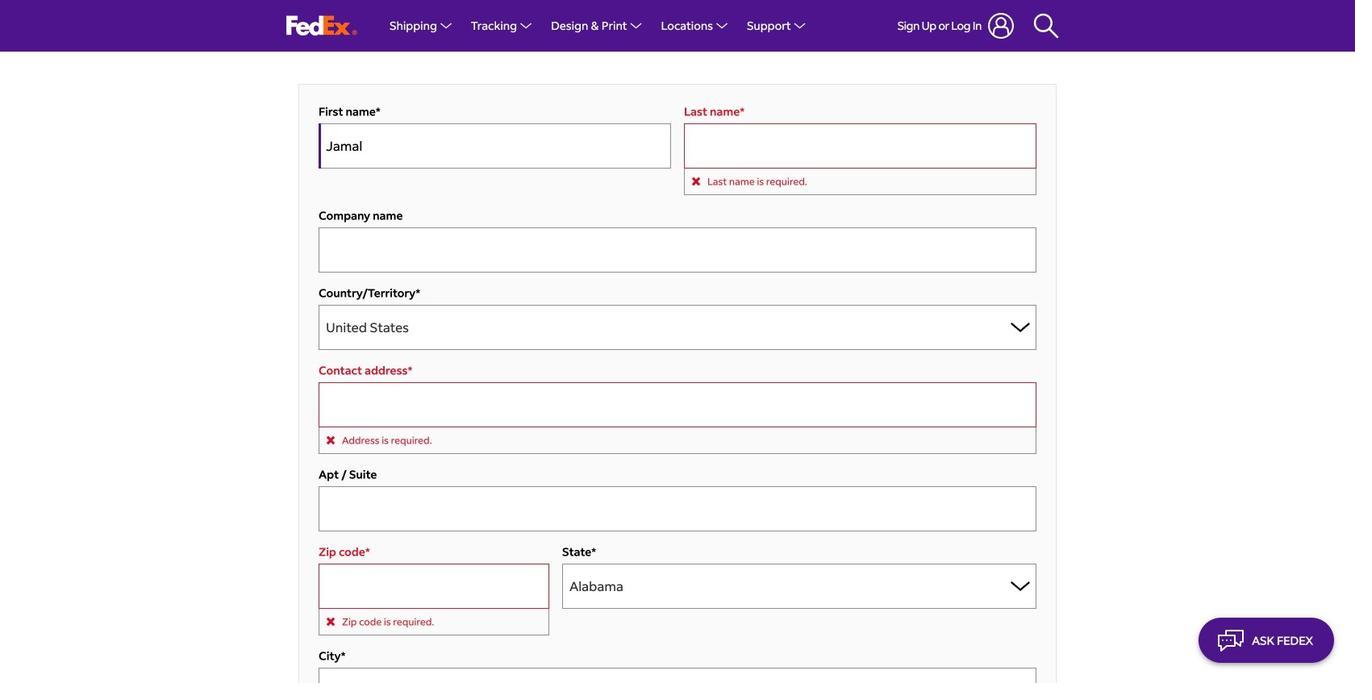 Task type: describe. For each thing, give the bounding box(es) containing it.
fedex search image
[[1033, 13, 1059, 39]]



Task type: locate. For each thing, give the bounding box(es) containing it.
None field
[[319, 363, 1037, 454]]

None text field
[[684, 123, 1037, 169], [319, 382, 1037, 427], [319, 668, 1037, 683], [684, 123, 1037, 169], [319, 382, 1037, 427], [319, 668, 1037, 683]]

None text field
[[319, 123, 671, 169], [319, 227, 1037, 273], [319, 486, 1037, 532], [319, 564, 549, 609], [319, 123, 671, 169], [319, 227, 1037, 273], [319, 486, 1037, 532], [319, 564, 549, 609]]



